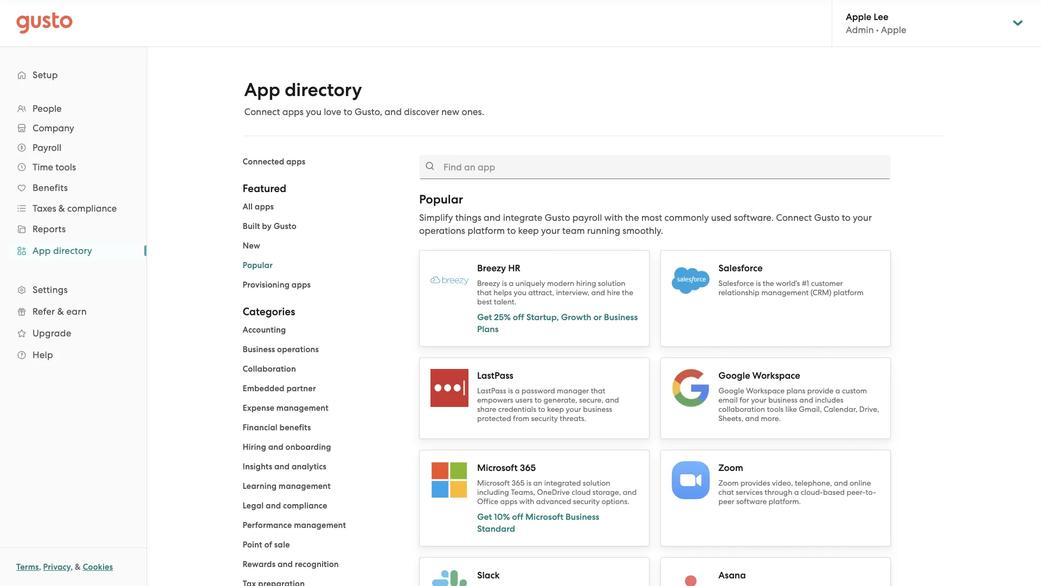 Task type: describe. For each thing, give the bounding box(es) containing it.
talent.
[[494, 297, 517, 306]]

management for expense management
[[277, 403, 329, 413]]

0 horizontal spatial apple
[[847, 11, 872, 22]]

reports
[[33, 224, 66, 234]]

is inside lastpass lastpass is a password manager that empowers users to generate, secure, and share credentials to keep your business protected from security threats.
[[508, 386, 514, 395]]

advanced
[[537, 497, 572, 506]]

taxes
[[33, 203, 56, 214]]

learning management link
[[243, 481, 331, 491]]

slack
[[478, 570, 500, 581]]

hiring
[[577, 279, 597, 288]]

directory for app directory
[[53, 245, 92, 256]]

integrated
[[545, 479, 581, 488]]

password
[[522, 386, 556, 395]]

compliance for legal and compliance
[[283, 501, 328, 511]]

keep inside lastpass lastpass is a password manager that empowers users to generate, secure, and share credentials to keep your business protected from security threats.
[[548, 405, 564, 414]]

and inside lastpass lastpass is a password manager that empowers users to generate, secure, and share credentials to keep your business protected from security threats.
[[606, 396, 620, 405]]

1 vertical spatial popular
[[243, 260, 273, 270]]

secure,
[[580, 396, 604, 405]]

1 vertical spatial workspace
[[747, 386, 785, 395]]

apps for provisioning apps
[[292, 280, 311, 290]]

storage,
[[593, 488, 621, 497]]

peer
[[719, 497, 735, 506]]

your inside the google workspace google workspace plans provide a custom email for your business and includes collaboration tools like gmail, calendar, drive, sheets, and more.
[[752, 396, 767, 405]]

insights
[[243, 462, 273, 472]]

learning
[[243, 481, 277, 491]]

sale
[[274, 540, 290, 550]]

your inside lastpass lastpass is a password manager that empowers users to generate, secure, and share credentials to keep your business protected from security threats.
[[566, 405, 582, 414]]

built
[[243, 221, 260, 231]]

performance
[[243, 520, 292, 530]]

that inside breezy hr breezy is a uniquely modern hiring solution that helps you attract, interview, and hire the best talent. get 25% off startup, growth or business plans
[[478, 288, 492, 297]]

tools inside the google workspace google workspace plans provide a custom email for your business and includes collaboration tools like gmail, calendar, drive, sheets, and more.
[[768, 405, 784, 414]]

connected apps
[[243, 157, 306, 167]]

1 vertical spatial microsoft
[[478, 479, 510, 488]]

app for app directory
[[33, 245, 51, 256]]

google workspace logo image
[[672, 369, 710, 407]]

app directory
[[33, 245, 92, 256]]

1 salesforce from the top
[[719, 262, 763, 274]]

platform inside simplify things and integrate gusto payroll with the most commonly used software. connect gusto to your operations platform to keep your team running smoothly.
[[468, 225, 505, 236]]

collaboration link
[[243, 364, 296, 374]]

new
[[442, 106, 460, 117]]

startup,
[[527, 312, 559, 322]]

people button
[[11, 99, 136, 118]]

a inside the google workspace google workspace plans provide a custom email for your business and includes collaboration tools like gmail, calendar, drive, sheets, and more.
[[836, 386, 841, 395]]

standard
[[478, 524, 516, 534]]

2 horizontal spatial gusto
[[815, 212, 840, 223]]

app for app directory connect apps you love to gusto, and discover new ones.
[[244, 79, 280, 101]]

services
[[736, 488, 763, 497]]

hr
[[509, 262, 521, 274]]

and down collaboration in the bottom of the page
[[746, 414, 760, 423]]

provisioning
[[243, 280, 290, 290]]

chat
[[719, 488, 735, 497]]

keep inside simplify things and integrate gusto payroll with the most commonly used software. connect gusto to your operations platform to keep your team running smoothly.
[[519, 225, 539, 236]]

payroll button
[[11, 138, 136, 157]]

rewards and recognition link
[[243, 559, 339, 569]]

connect inside simplify things and integrate gusto payroll with the most commonly used software. connect gusto to your operations platform to keep your team running smoothly.
[[777, 212, 813, 223]]

insights and analytics
[[243, 462, 327, 472]]

all apps link
[[243, 202, 274, 212]]

categories
[[243, 306, 295, 318]]

connected
[[243, 157, 285, 167]]

apps for connected apps
[[287, 157, 306, 167]]

off inside microsoft 365 microsoft 365 is an integrated solution including teams, onedrive cloud storage, and office apps with advanced security options. get 10% off microsoft business standard
[[512, 511, 524, 522]]

payroll
[[573, 212, 603, 223]]

built by gusto link
[[243, 221, 297, 231]]

management for performance management
[[294, 520, 346, 530]]

peer-
[[847, 488, 866, 497]]

0 vertical spatial 365
[[520, 462, 536, 473]]

company button
[[11, 118, 136, 138]]

2 vertical spatial &
[[75, 562, 81, 572]]

2 vertical spatial microsoft
[[526, 511, 564, 522]]

asana button
[[661, 557, 892, 586]]

based
[[824, 488, 845, 497]]

users
[[515, 396, 533, 405]]

payroll
[[33, 142, 61, 153]]

and inside simplify things and integrate gusto payroll with the most commonly used software. connect gusto to your operations platform to keep your team running smoothly.
[[484, 212, 501, 223]]

onedrive
[[537, 488, 570, 497]]

zoom zoom provides video, telephone, and online chat services through a cloud-based peer-to- peer software platform.
[[719, 462, 877, 506]]

threats.
[[560, 414, 587, 423]]

like
[[786, 405, 798, 414]]

asana logo image
[[672, 569, 710, 586]]

apps inside microsoft 365 microsoft 365 is an integrated solution including teams, onedrive cloud storage, and office apps with advanced security options. get 10% off microsoft business standard
[[501, 497, 518, 506]]

#1
[[802, 279, 810, 288]]

•
[[877, 24, 879, 35]]

0 vertical spatial popular
[[419, 192, 463, 206]]

accounting link
[[243, 325, 286, 335]]

drive,
[[860, 405, 880, 414]]

rewards and recognition
[[243, 559, 339, 569]]

earn
[[66, 306, 87, 317]]

list for categories
[[243, 323, 403, 586]]

the inside breezy hr breezy is a uniquely modern hiring solution that helps you attract, interview, and hire the best talent. get 25% off startup, growth or business plans
[[622, 288, 634, 297]]

empowers
[[478, 396, 514, 405]]

time tools button
[[11, 157, 136, 177]]

through
[[765, 488, 793, 497]]

options.
[[602, 497, 630, 506]]

2 , from the left
[[71, 562, 73, 572]]

and down financial benefits
[[268, 442, 284, 452]]

more.
[[762, 414, 781, 423]]

and inside microsoft 365 microsoft 365 is an integrated solution including teams, onedrive cloud storage, and office apps with advanced security options. get 10% off microsoft business standard
[[623, 488, 637, 497]]

and right legal
[[266, 501, 281, 511]]

refer
[[33, 306, 55, 317]]

a inside lastpass lastpass is a password manager that empowers users to generate, secure, and share credentials to keep your business protected from security threats.
[[515, 386, 520, 395]]

calendar,
[[824, 405, 858, 414]]

business inside lastpass lastpass is a password manager that empowers users to generate, secure, and share credentials to keep your business protected from security threats.
[[584, 405, 613, 414]]

privacy link
[[43, 562, 71, 572]]

embedded partner link
[[243, 384, 316, 393]]

business inside breezy hr breezy is a uniquely modern hiring solution that helps you attract, interview, and hire the best talent. get 25% off startup, growth or business plans
[[604, 312, 638, 322]]

& for compliance
[[59, 203, 65, 214]]

most
[[642, 212, 663, 223]]

insights and analytics link
[[243, 462, 327, 472]]

financial benefits
[[243, 423, 311, 433]]

includes
[[816, 396, 844, 405]]

point of sale link
[[243, 540, 290, 550]]

a inside breezy hr breezy is a uniquely modern hiring solution that helps you attract, interview, and hire the best talent. get 25% off startup, growth or business plans
[[509, 279, 514, 288]]

compliance for taxes & compliance
[[67, 203, 117, 214]]

1 lastpass from the top
[[478, 370, 514, 381]]

provide
[[808, 386, 834, 395]]

management inside salesforce salesforce is the world's #1 customer relationship management (crm) platform
[[762, 288, 809, 297]]

time tools
[[33, 162, 76, 173]]

financial benefits link
[[243, 423, 311, 433]]

refer & earn link
[[11, 302, 136, 321]]

list containing people
[[0, 99, 147, 366]]

manager
[[557, 386, 589, 395]]

from
[[513, 414, 530, 423]]

all apps
[[243, 202, 274, 212]]

apps for all apps
[[255, 202, 274, 212]]

and inside app directory connect apps you love to gusto, and discover new ones.
[[385, 106, 402, 117]]



Task type: locate. For each thing, give the bounding box(es) containing it.
0 horizontal spatial connect
[[244, 106, 280, 117]]

email
[[719, 396, 738, 405]]

point
[[243, 540, 262, 550]]

a inside zoom zoom provides video, telephone, and online chat services through a cloud-based peer-to- peer software platform.
[[795, 488, 800, 497]]

0 vertical spatial &
[[59, 203, 65, 214]]

platform.
[[769, 497, 802, 506]]

list containing all apps
[[243, 200, 403, 291]]

zoom logo image
[[672, 461, 710, 499]]

list containing accounting
[[243, 323, 403, 586]]

0 horizontal spatial tools
[[56, 162, 76, 173]]

workspace up for
[[747, 386, 785, 395]]

with
[[605, 212, 623, 223], [520, 497, 535, 506]]

0 horizontal spatial directory
[[53, 245, 92, 256]]

business up like in the bottom of the page
[[769, 396, 798, 405]]

1 vertical spatial 365
[[512, 479, 525, 488]]

1 vertical spatial the
[[763, 279, 775, 288]]

a up helps
[[509, 279, 514, 288]]

apple right •
[[882, 24, 907, 35]]

1 vertical spatial security
[[573, 497, 600, 506]]

platform down things
[[468, 225, 505, 236]]

0 vertical spatial that
[[478, 288, 492, 297]]

1 vertical spatial keep
[[548, 405, 564, 414]]

security down cloud
[[573, 497, 600, 506]]

time
[[33, 162, 53, 173]]

0 horizontal spatial app
[[33, 245, 51, 256]]

1 horizontal spatial tools
[[768, 405, 784, 414]]

and up 'learning management' link
[[275, 462, 290, 472]]

1 horizontal spatial apple
[[882, 24, 907, 35]]

get up plans
[[478, 312, 492, 322]]

discover
[[404, 106, 439, 117]]

365 up an
[[520, 462, 536, 473]]

solution inside breezy hr breezy is a uniquely modern hiring solution that helps you attract, interview, and hire the best talent. get 25% off startup, growth or business plans
[[598, 279, 626, 288]]

1 horizontal spatial platform
[[834, 288, 864, 297]]

1 horizontal spatial that
[[591, 386, 606, 395]]

0 vertical spatial app
[[244, 79, 280, 101]]

new
[[243, 241, 260, 251]]

0 horizontal spatial popular
[[243, 260, 273, 270]]

is inside microsoft 365 microsoft 365 is an integrated solution including teams, onedrive cloud storage, and office apps with advanced security options. get 10% off microsoft business standard
[[527, 479, 532, 488]]

and right the gusto,
[[385, 106, 402, 117]]

1 breezy from the top
[[478, 262, 506, 274]]

and right things
[[484, 212, 501, 223]]

security right from
[[532, 414, 558, 423]]

0 vertical spatial workspace
[[753, 370, 801, 381]]

&
[[59, 203, 65, 214], [57, 306, 64, 317], [75, 562, 81, 572]]

an
[[534, 479, 543, 488]]

expense
[[243, 403, 275, 413]]

& for earn
[[57, 306, 64, 317]]

1 vertical spatial business
[[584, 405, 613, 414]]

connect right the software. at the right of the page
[[777, 212, 813, 223]]

you down uniquely
[[514, 288, 527, 297]]

with inside microsoft 365 microsoft 365 is an integrated solution including teams, onedrive cloud storage, and office apps with advanced security options. get 10% off microsoft business standard
[[520, 497, 535, 506]]

& left earn
[[57, 306, 64, 317]]

new link
[[243, 241, 260, 251]]

0 vertical spatial google
[[719, 370, 751, 381]]

1 horizontal spatial business
[[566, 511, 600, 522]]

1 zoom from the top
[[719, 462, 744, 473]]

microsoft 365 logo image
[[431, 461, 469, 499]]

office
[[478, 497, 499, 506]]

accounting
[[243, 325, 286, 335]]

apps inside app directory connect apps you love to gusto, and discover new ones.
[[283, 106, 304, 117]]

keep
[[519, 225, 539, 236], [548, 405, 564, 414]]

,
[[39, 562, 41, 572], [71, 562, 73, 572]]

0 vertical spatial business
[[769, 396, 798, 405]]

1 get from the top
[[478, 312, 492, 322]]

& inside refer & earn link
[[57, 306, 64, 317]]

and up options.
[[623, 488, 637, 497]]

lastpass lastpass is a password manager that empowers users to generate, secure, and share credentials to keep your business protected from security threats.
[[478, 370, 620, 423]]

with inside simplify things and integrate gusto payroll with the most commonly used software. connect gusto to your operations platform to keep your team running smoothly.
[[605, 212, 623, 223]]

slack logo image
[[431, 569, 469, 586]]

0 vertical spatial salesforce
[[719, 262, 763, 274]]

1 horizontal spatial ,
[[71, 562, 73, 572]]

app inside gusto navigation element
[[33, 245, 51, 256]]

1 vertical spatial app
[[33, 245, 51, 256]]

apple up admin
[[847, 11, 872, 22]]

provides
[[741, 479, 771, 488]]

2 vertical spatial business
[[566, 511, 600, 522]]

attract,
[[529, 288, 555, 297]]

, left privacy
[[39, 562, 41, 572]]

directory up the love
[[285, 79, 362, 101]]

video,
[[773, 479, 794, 488]]

0 horizontal spatial business
[[243, 345, 275, 354]]

you inside app directory connect apps you love to gusto, and discover new ones.
[[306, 106, 322, 117]]

0 vertical spatial security
[[532, 414, 558, 423]]

2 lastpass from the top
[[478, 386, 507, 395]]

management down partner
[[277, 403, 329, 413]]

lastpass logo image
[[431, 369, 469, 407]]

and inside breezy hr breezy is a uniquely modern hiring solution that helps you attract, interview, and hire the best talent. get 25% off startup, growth or business plans
[[592, 288, 606, 297]]

tools down payroll dropdown button
[[56, 162, 76, 173]]

legal and compliance link
[[243, 501, 328, 511]]

management down analytics
[[279, 481, 331, 491]]

you left the love
[[306, 106, 322, 117]]

best
[[478, 297, 492, 306]]

2 google from the top
[[719, 386, 745, 395]]

business
[[604, 312, 638, 322], [243, 345, 275, 354], [566, 511, 600, 522]]

that
[[478, 288, 492, 297], [591, 386, 606, 395]]

1 vertical spatial get
[[478, 511, 492, 522]]

with up running
[[605, 212, 623, 223]]

financial
[[243, 423, 278, 433]]

1 , from the left
[[39, 562, 41, 572]]

0 vertical spatial with
[[605, 212, 623, 223]]

1 vertical spatial business
[[243, 345, 275, 354]]

that up "secure,"
[[591, 386, 606, 395]]

None search field
[[419, 155, 892, 179]]

1 horizontal spatial with
[[605, 212, 623, 223]]

1 vertical spatial salesforce
[[719, 279, 755, 288]]

1 horizontal spatial directory
[[285, 79, 362, 101]]

business inside list
[[243, 345, 275, 354]]

0 vertical spatial directory
[[285, 79, 362, 101]]

0 horizontal spatial ,
[[39, 562, 41, 572]]

expense management
[[243, 403, 329, 413]]

online
[[850, 479, 872, 488]]

your
[[854, 212, 873, 223], [542, 225, 561, 236], [752, 396, 767, 405], [566, 405, 582, 414]]

2 salesforce from the top
[[719, 279, 755, 288]]

0 vertical spatial solution
[[598, 279, 626, 288]]

management
[[762, 288, 809, 297], [277, 403, 329, 413], [279, 481, 331, 491], [294, 520, 346, 530]]

for
[[740, 396, 750, 405]]

business down "accounting" link
[[243, 345, 275, 354]]

1 horizontal spatial you
[[514, 288, 527, 297]]

& right taxes
[[59, 203, 65, 214]]

1 vertical spatial solution
[[583, 479, 611, 488]]

apps right connected
[[287, 157, 306, 167]]

App Search field
[[419, 155, 892, 179]]

1 vertical spatial breezy
[[478, 279, 501, 288]]

or
[[594, 312, 602, 322]]

, left cookies button
[[71, 562, 73, 572]]

business operations link
[[243, 345, 319, 354]]

management up recognition at left bottom
[[294, 520, 346, 530]]

solution up hire
[[598, 279, 626, 288]]

365 up teams,
[[512, 479, 525, 488]]

0 vertical spatial off
[[513, 312, 525, 322]]

compliance up reports link
[[67, 203, 117, 214]]

1 horizontal spatial gusto
[[545, 212, 571, 223]]

1 horizontal spatial business
[[769, 396, 798, 405]]

1 vertical spatial apple
[[882, 24, 907, 35]]

a up platform.
[[795, 488, 800, 497]]

10%
[[494, 511, 510, 522]]

0 vertical spatial microsoft
[[478, 462, 518, 473]]

0 horizontal spatial that
[[478, 288, 492, 297]]

apps right provisioning
[[292, 280, 311, 290]]

upgrade
[[33, 328, 71, 339]]

popular down new link
[[243, 260, 273, 270]]

365
[[520, 462, 536, 473], [512, 479, 525, 488]]

gmail,
[[799, 405, 822, 414]]

apps right all
[[255, 202, 274, 212]]

keep down 'generate,'
[[548, 405, 564, 414]]

1 vertical spatial platform
[[834, 288, 864, 297]]

& left cookies button
[[75, 562, 81, 572]]

0 horizontal spatial security
[[532, 414, 558, 423]]

business inside the google workspace google workspace plans provide a custom email for your business and includes collaboration tools like gmail, calendar, drive, sheets, and more.
[[769, 396, 798, 405]]

is up helps
[[502, 279, 507, 288]]

that up best
[[478, 288, 492, 297]]

recognition
[[295, 559, 339, 569]]

1 horizontal spatial keep
[[548, 405, 564, 414]]

platform down customer
[[834, 288, 864, 297]]

credentials
[[499, 405, 537, 414]]

(crm)
[[811, 288, 832, 297]]

setup link
[[11, 65, 136, 85]]

0 horizontal spatial compliance
[[67, 203, 117, 214]]

benefits
[[280, 423, 311, 433]]

operations down simplify
[[419, 225, 466, 236]]

1 vertical spatial compliance
[[283, 501, 328, 511]]

1 horizontal spatial popular
[[419, 192, 463, 206]]

operations up collaboration
[[277, 345, 319, 354]]

is inside salesforce salesforce is the world's #1 customer relationship management (crm) platform
[[756, 279, 762, 288]]

connect inside app directory connect apps you love to gusto, and discover new ones.
[[244, 106, 280, 117]]

0 vertical spatial you
[[306, 106, 322, 117]]

provisioning apps link
[[243, 280, 311, 290]]

get inside breezy hr breezy is a uniquely modern hiring solution that helps you attract, interview, and hire the best talent. get 25% off startup, growth or business plans
[[478, 312, 492, 322]]

1 vertical spatial operations
[[277, 345, 319, 354]]

0 vertical spatial connect
[[244, 106, 280, 117]]

protected
[[478, 414, 512, 423]]

to inside app directory connect apps you love to gusto, and discover new ones.
[[344, 106, 353, 117]]

apps left the love
[[283, 106, 304, 117]]

operations inside simplify things and integrate gusto payroll with the most commonly used software. connect gusto to your operations platform to keep your team running smoothly.
[[419, 225, 466, 236]]

point of sale
[[243, 540, 290, 550]]

home image
[[16, 12, 73, 34]]

salesforce logo image
[[672, 267, 710, 294]]

tools up more.
[[768, 405, 784, 414]]

learning management
[[243, 481, 331, 491]]

business operations
[[243, 345, 319, 354]]

benefits link
[[11, 178, 136, 198]]

1 vertical spatial lastpass
[[478, 386, 507, 395]]

security inside microsoft 365 microsoft 365 is an integrated solution including teams, onedrive cloud storage, and office apps with advanced security options. get 10% off microsoft business standard
[[573, 497, 600, 506]]

provisioning apps
[[243, 280, 311, 290]]

taxes & compliance
[[33, 203, 117, 214]]

performance management
[[243, 520, 346, 530]]

a up the includes
[[836, 386, 841, 395]]

connected apps link
[[243, 157, 306, 167]]

security inside lastpass lastpass is a password manager that empowers users to generate, secure, and share credentials to keep your business protected from security threats.
[[532, 414, 558, 423]]

software
[[737, 497, 767, 506]]

and down sale
[[278, 559, 293, 569]]

keep down integrate on the top of page
[[519, 225, 539, 236]]

terms link
[[16, 562, 39, 572]]

1 vertical spatial you
[[514, 288, 527, 297]]

1 google from the top
[[719, 370, 751, 381]]

the right hire
[[622, 288, 634, 297]]

0 vertical spatial platform
[[468, 225, 505, 236]]

business down cloud
[[566, 511, 600, 522]]

0 horizontal spatial operations
[[277, 345, 319, 354]]

privacy
[[43, 562, 71, 572]]

with down teams,
[[520, 497, 535, 506]]

and down hiring
[[592, 288, 606, 297]]

platform
[[468, 225, 505, 236], [834, 288, 864, 297]]

and inside zoom zoom provides video, telephone, and online chat services through a cloud-based peer-to- peer software platform.
[[835, 479, 849, 488]]

a up users
[[515, 386, 520, 395]]

solution inside microsoft 365 microsoft 365 is an integrated solution including teams, onedrive cloud storage, and office apps with advanced security options. get 10% off microsoft business standard
[[583, 479, 611, 488]]

0 vertical spatial compliance
[[67, 203, 117, 214]]

workspace up the plans
[[753, 370, 801, 381]]

the up smoothly. at the top right
[[626, 212, 640, 223]]

1 vertical spatial that
[[591, 386, 606, 395]]

0 horizontal spatial keep
[[519, 225, 539, 236]]

slack button
[[419, 557, 650, 586]]

breezy hr logo image
[[431, 276, 469, 285]]

0 vertical spatial the
[[626, 212, 640, 223]]

is inside breezy hr breezy is a uniquely modern hiring solution that helps you attract, interview, and hire the best talent. get 25% off startup, growth or business plans
[[502, 279, 507, 288]]

the inside simplify things and integrate gusto payroll with the most commonly used software. connect gusto to your operations platform to keep your team running smoothly.
[[626, 212, 640, 223]]

refer & earn
[[33, 306, 87, 317]]

1 horizontal spatial app
[[244, 79, 280, 101]]

popular up simplify
[[419, 192, 463, 206]]

share
[[478, 405, 497, 414]]

2 horizontal spatial business
[[604, 312, 638, 322]]

is left an
[[527, 479, 532, 488]]

compliance up 'performance management'
[[283, 501, 328, 511]]

app directory connect apps you love to gusto, and discover new ones.
[[244, 79, 485, 117]]

tools inside dropdown button
[[56, 162, 76, 173]]

1 vertical spatial off
[[512, 511, 524, 522]]

and up based at bottom right
[[835, 479, 849, 488]]

and up gmail,
[[800, 396, 814, 405]]

and right "secure,"
[[606, 396, 620, 405]]

is up relationship
[[756, 279, 762, 288]]

get inside microsoft 365 microsoft 365 is an integrated solution including teams, onedrive cloud storage, and office apps with advanced security options. get 10% off microsoft business standard
[[478, 511, 492, 522]]

directory inside app directory connect apps you love to gusto, and discover new ones.
[[285, 79, 362, 101]]

directory inside gusto navigation element
[[53, 245, 92, 256]]

list for featured
[[243, 200, 403, 291]]

and
[[385, 106, 402, 117], [484, 212, 501, 223], [592, 288, 606, 297], [606, 396, 620, 405], [800, 396, 814, 405], [746, 414, 760, 423], [268, 442, 284, 452], [275, 462, 290, 472], [835, 479, 849, 488], [623, 488, 637, 497], [266, 501, 281, 511], [278, 559, 293, 569]]

that inside lastpass lastpass is a password manager that empowers users to generate, secure, and share credentials to keep your business protected from security threats.
[[591, 386, 606, 395]]

0 horizontal spatial business
[[584, 405, 613, 414]]

compliance inside dropdown button
[[67, 203, 117, 214]]

commonly
[[665, 212, 709, 223]]

& inside taxes & compliance dropdown button
[[59, 203, 65, 214]]

the inside salesforce salesforce is the world's #1 customer relationship management (crm) platform
[[763, 279, 775, 288]]

legal and compliance
[[243, 501, 328, 511]]

gusto navigation element
[[0, 47, 147, 383]]

1 vertical spatial google
[[719, 386, 745, 395]]

connect up connected
[[244, 106, 280, 117]]

salesforce salesforce is the world's #1 customer relationship management (crm) platform
[[719, 262, 864, 297]]

off inside breezy hr breezy is a uniquely modern hiring solution that helps you attract, interview, and hire the best talent. get 25% off startup, growth or business plans
[[513, 312, 525, 322]]

platform inside salesforce salesforce is the world's #1 customer relationship management (crm) platform
[[834, 288, 864, 297]]

business down "secure,"
[[584, 405, 613, 414]]

0 horizontal spatial with
[[520, 497, 535, 506]]

get down office
[[478, 511, 492, 522]]

0 vertical spatial lastpass
[[478, 370, 514, 381]]

0 vertical spatial tools
[[56, 162, 76, 173]]

embedded partner
[[243, 384, 316, 393]]

1 horizontal spatial security
[[573, 497, 600, 506]]

1 vertical spatial connect
[[777, 212, 813, 223]]

the left world's
[[763, 279, 775, 288]]

ones.
[[462, 106, 485, 117]]

help link
[[11, 345, 136, 365]]

teams,
[[511, 488, 536, 497]]

lee
[[874, 11, 889, 22]]

integrate
[[503, 212, 543, 223]]

you inside breezy hr breezy is a uniquely modern hiring solution that helps you attract, interview, and hire the best talent. get 25% off startup, growth or business plans
[[514, 288, 527, 297]]

2 get from the top
[[478, 511, 492, 522]]

1 horizontal spatial operations
[[419, 225, 466, 236]]

is up empowers in the bottom of the page
[[508, 386, 514, 395]]

apps up "10%"
[[501, 497, 518, 506]]

0 horizontal spatial gusto
[[274, 221, 297, 231]]

0 vertical spatial operations
[[419, 225, 466, 236]]

cookies
[[83, 562, 113, 572]]

1 vertical spatial zoom
[[719, 479, 739, 488]]

by
[[262, 221, 272, 231]]

0 vertical spatial get
[[478, 312, 492, 322]]

hiring and onboarding
[[243, 442, 331, 452]]

business
[[769, 396, 798, 405], [584, 405, 613, 414]]

app inside app directory connect apps you love to gusto, and discover new ones.
[[244, 79, 280, 101]]

0 horizontal spatial platform
[[468, 225, 505, 236]]

2 zoom from the top
[[719, 479, 739, 488]]

help
[[33, 349, 53, 360]]

apps
[[283, 106, 304, 117], [287, 157, 306, 167], [255, 202, 274, 212], [292, 280, 311, 290], [501, 497, 518, 506]]

business inside microsoft 365 microsoft 365 is an integrated solution including teams, onedrive cloud storage, and office apps with advanced security options. get 10% off microsoft business standard
[[566, 511, 600, 522]]

solution up storage,
[[583, 479, 611, 488]]

terms
[[16, 562, 39, 572]]

0 vertical spatial keep
[[519, 225, 539, 236]]

directory down reports link
[[53, 245, 92, 256]]

1 horizontal spatial connect
[[777, 212, 813, 223]]

1 vertical spatial tools
[[768, 405, 784, 414]]

breezy up helps
[[478, 279, 501, 288]]

2 vertical spatial the
[[622, 288, 634, 297]]

list
[[0, 99, 147, 366], [243, 200, 403, 291], [243, 323, 403, 586]]

0 vertical spatial zoom
[[719, 462, 744, 473]]

0 vertical spatial business
[[604, 312, 638, 322]]

embedded
[[243, 384, 285, 393]]

simplify
[[419, 212, 453, 223]]

0 horizontal spatial you
[[306, 106, 322, 117]]

0 vertical spatial breezy
[[478, 262, 506, 274]]

directory
[[285, 79, 362, 101], [53, 245, 92, 256]]

0 vertical spatial apple
[[847, 11, 872, 22]]

off right 25%
[[513, 312, 525, 322]]

directory for app directory connect apps you love to gusto, and discover new ones.
[[285, 79, 362, 101]]

business right or
[[604, 312, 638, 322]]

1 horizontal spatial compliance
[[283, 501, 328, 511]]

management down world's
[[762, 288, 809, 297]]

1 vertical spatial with
[[520, 497, 535, 506]]

breezy left hr
[[478, 262, 506, 274]]

off right "10%"
[[512, 511, 524, 522]]

admin
[[847, 24, 875, 35]]

management for learning management
[[279, 481, 331, 491]]

1 vertical spatial directory
[[53, 245, 92, 256]]

1 vertical spatial &
[[57, 306, 64, 317]]

2 breezy from the top
[[478, 279, 501, 288]]



Task type: vqa. For each thing, say whether or not it's contained in the screenshot.
Amount FIELD
no



